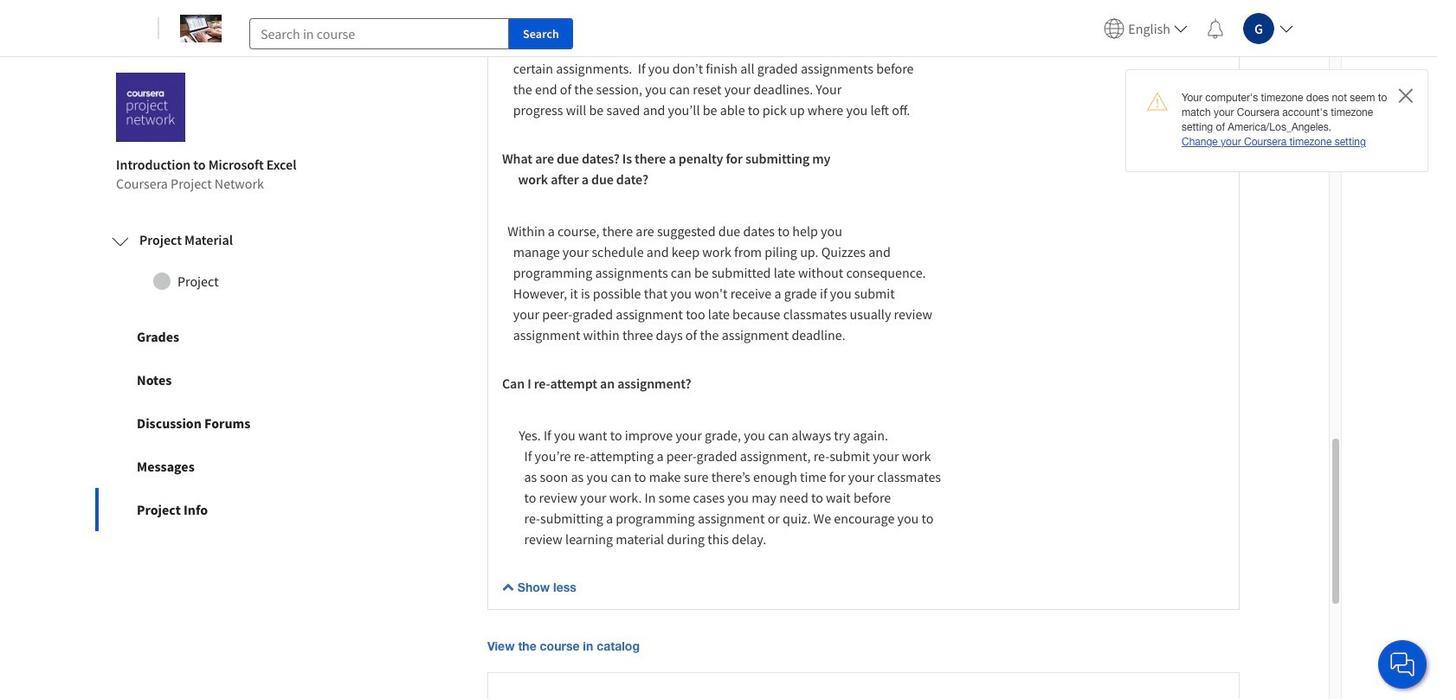 Task type: describe. For each thing, give the bounding box(es) containing it.
coursera project network image
[[116, 73, 185, 142]]



Task type: vqa. For each thing, say whether or not it's contained in the screenshot.
Learners
no



Task type: locate. For each thing, give the bounding box(es) containing it.
Search in course text field
[[249, 18, 509, 49]]

help center image
[[1392, 655, 1413, 675]]

timezone mismatch warning modal dialog
[[1126, 69, 1429, 172]]

name home page | coursera image
[[180, 14, 222, 42]]



